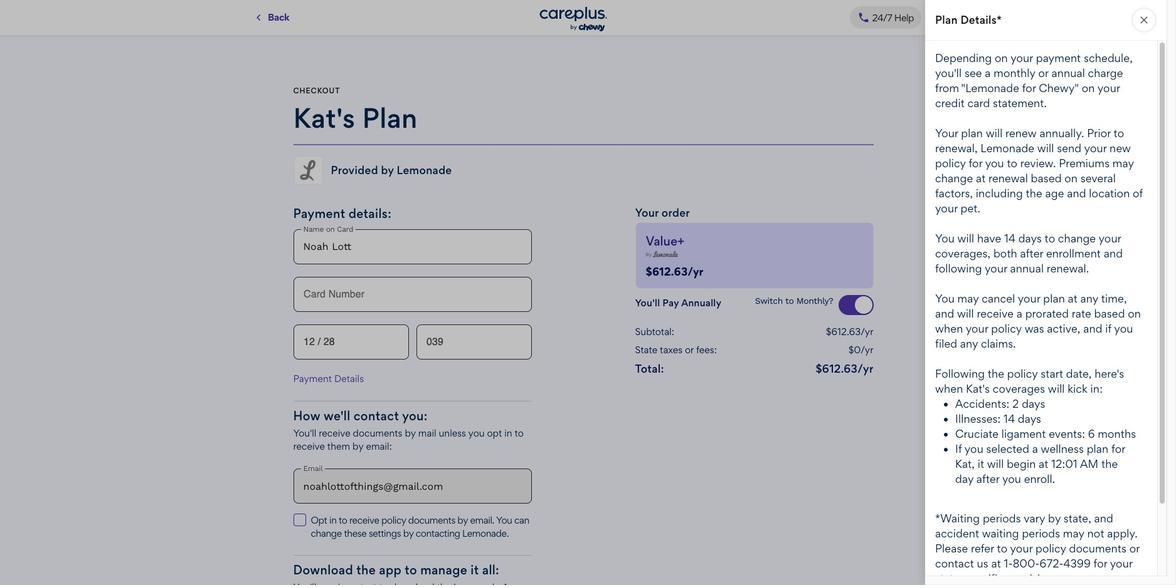 Task type: locate. For each thing, give the bounding box(es) containing it.
a inside if you selected a wellness plan for kat
[[1032, 443, 1038, 456]]

and inside "your plan will renew annually. prior to renewal, lemonade will send your new policy for you to review. premiums may change at renewal based on several factors, including the age and location of your pet."
[[1067, 187, 1086, 200]]

payment down lemonade insurance logo
[[293, 206, 345, 221]]

yr for state taxes or fees:
[[865, 344, 873, 356]]

1 vertical spatial your
[[635, 206, 659, 219]]

0 vertical spatial lemonade
[[981, 142, 1034, 155]]

you inside you will have 14 days to change your coverages, both after enrollment and following your annual renewal.
[[935, 232, 955, 245]]

when inside the you may cancel your plan at any time, and will receive a prorated rate based on when your policy was active, and if you filed any claims.
[[935, 322, 963, 336]]

based
[[1031, 172, 1062, 185], [1094, 307, 1125, 321]]

0 horizontal spatial documents
[[353, 427, 402, 439]]

$ for subtotal:
[[826, 326, 831, 338]]

periods down vary
[[1022, 527, 1060, 541]]

1 horizontal spatial based
[[1094, 307, 1125, 321]]

/
[[688, 265, 693, 278], [861, 326, 865, 338], [861, 344, 865, 356], [858, 362, 863, 375]]

612.63 for total:
[[822, 362, 858, 375]]

plan up the renewal,
[[961, 127, 983, 140]]

lemonade inside "your plan will renew annually. prior to renewal, lemonade will send your new policy for you to review. premiums may change at renewal based on several factors, including the age and location of your pet."
[[981, 142, 1034, 155]]

plan
[[935, 13, 958, 26], [362, 101, 418, 135]]

14 up both
[[1004, 232, 1015, 245]]

0 vertical spatial in
[[504, 427, 512, 439]]

0 vertical spatial may
[[1113, 157, 1134, 170]]

2 horizontal spatial plan
[[1087, 443, 1109, 456]]

672-
[[1040, 558, 1063, 571]]

kat up the day
[[955, 458, 972, 471]]

1 vertical spatial periods
[[1022, 527, 1060, 541]]

0 vertical spatial your
[[935, 127, 958, 140]]

a
[[985, 66, 991, 80], [1017, 307, 1022, 321], [1032, 443, 1038, 456]]

may
[[1113, 157, 1134, 170], [957, 292, 979, 305], [1063, 527, 1084, 541]]

0 vertical spatial days
[[1018, 232, 1042, 245]]

1 vertical spatial 14
[[1004, 413, 1015, 426]]

$ 612.63 / yr down 0
[[816, 362, 873, 375]]

0 vertical spatial a
[[985, 66, 991, 80]]

0 horizontal spatial lemonade
[[397, 163, 452, 177]]

1 horizontal spatial a
[[1017, 307, 1022, 321]]

1 vertical spatial any
[[960, 337, 978, 351]]

1 vertical spatial plan
[[362, 101, 418, 135]]

details*
[[961, 13, 1002, 26]]

will inside you will have 14 days to change your coverages, both after enrollment and following your annual renewal.
[[957, 232, 974, 245]]

yr up $ 0 / yr
[[865, 326, 873, 338]]

annual down both
[[1010, 262, 1044, 275]]

plan details* dialog
[[925, 0, 1176, 586]]

1 vertical spatial kat
[[955, 458, 972, 471]]

to inside you will have 14 days to change your coverages, both after enrollment and following your annual renewal.
[[1045, 232, 1055, 245]]

plan left details*
[[935, 13, 958, 26]]

to down waiting
[[997, 543, 1007, 556]]

1 vertical spatial after
[[976, 473, 1000, 486]]

1 horizontal spatial documents
[[408, 515, 455, 527]]

days right have
[[1018, 232, 1042, 245]]

2 vertical spatial change
[[311, 528, 342, 540]]

will up coverages,
[[957, 232, 974, 245]]

at inside the , it will begin at 12:01 am the day after you enroll.
[[1039, 458, 1048, 471]]

based down review.
[[1031, 172, 1062, 185]]

0 vertical spatial change
[[935, 172, 973, 185]]

1 horizontal spatial you'll
[[635, 297, 660, 309]]

$ for state taxes or fees:
[[849, 344, 854, 356]]

change up factors, at top
[[935, 172, 973, 185]]

your down factors, at top
[[935, 202, 958, 215]]

we'll
[[324, 409, 350, 424]]

you up coverages,
[[935, 232, 955, 245]]

your up prorated
[[1018, 292, 1040, 305]]

2 vertical spatial a
[[1032, 443, 1038, 456]]

close image
[[1138, 14, 1150, 26]]

taxes
[[660, 344, 682, 356]]

0 horizontal spatial change
[[311, 528, 342, 540]]

1 vertical spatial lemonade
[[397, 163, 452, 177]]

$ 612.63 / yr
[[646, 265, 703, 278], [826, 326, 873, 338], [816, 362, 873, 375]]

change inside you will have 14 days to change your coverages, both after enrollment and following your annual renewal.
[[1058, 232, 1096, 245]]

0 horizontal spatial contact
[[354, 409, 399, 424]]

receive inside the you may cancel your plan at any time, and will receive a prorated rate based on when your policy was active, and if you filed any claims.
[[977, 307, 1014, 321]]

0 vertical spatial 14
[[1004, 232, 1015, 245]]

,
[[972, 458, 975, 471]]

the up 's
[[988, 368, 1004, 381]]

$ 612.63 / yr up 0
[[826, 326, 873, 338]]

a inside the you may cancel your plan at any time, and will receive a prorated rate based on when your policy was active, and if you filed any claims.
[[1017, 307, 1022, 321]]

/ for total:
[[858, 362, 863, 375]]

ligament
[[1002, 428, 1046, 441]]

and
[[1067, 187, 1086, 200], [1104, 247, 1123, 260], [935, 307, 954, 321], [1083, 322, 1102, 336], [1094, 512, 1113, 526]]

any up the rate in the right of the page
[[1080, 292, 1098, 305]]

800-
[[1013, 558, 1040, 571]]

and right age
[[1067, 187, 1086, 200]]

you left can
[[496, 515, 512, 527]]

1 14 from the top
[[1004, 232, 1015, 245]]

lemonade inside content element
[[397, 163, 452, 177]]

1 vertical spatial in
[[329, 515, 337, 527]]

0 vertical spatial documents
[[353, 427, 402, 439]]

on right the rate in the right of the page
[[1128, 307, 1141, 321]]

us
[[977, 558, 988, 571]]

2 vertical spatial may
[[1063, 527, 1084, 541]]

your up enrollment
[[1099, 232, 1121, 245]]

to up new
[[1114, 127, 1124, 140]]

1 vertical spatial documents
[[408, 515, 455, 527]]

after inside you will have 14 days to change your coverages, both after enrollment and following your annual renewal.
[[1020, 247, 1043, 260]]

612.63 for subtotal:
[[831, 326, 861, 338]]

new
[[1110, 142, 1131, 155]]

$
[[646, 265, 652, 278], [826, 326, 831, 338], [849, 344, 854, 356], [816, 362, 822, 375]]

your up claims.
[[966, 322, 988, 336]]

periods
[[983, 512, 1021, 526], [1022, 527, 1060, 541]]

policy up the coverages
[[1007, 368, 1038, 381]]

the inside following the policy start date, here's when
[[988, 368, 1004, 381]]

0 horizontal spatial or
[[685, 344, 694, 356]]

change up enrollment
[[1058, 232, 1096, 245]]

start
[[1041, 368, 1063, 381]]

$ 612.63 / yr for subtotal:
[[826, 326, 873, 338]]

612.63 down lemonade icon
[[652, 265, 688, 278]]

may down new
[[1113, 157, 1134, 170]]

yr right 0
[[865, 344, 873, 356]]

see
[[965, 66, 982, 80]]

at left the 1-
[[991, 558, 1001, 571]]

for inside depending on your payment schedule, you'll see a monthly or annual charge from "lemonade for chewy" on your credit card statement.
[[1022, 82, 1036, 95]]

yr down $ 0 / yr
[[863, 362, 873, 375]]

at up including on the right top
[[976, 172, 986, 185]]

2 vertical spatial $ 612.63 / yr
[[816, 362, 873, 375]]

at inside the you may cancel your plan at any time, and will receive a prorated rate based on when your policy was active, and if you filed any claims.
[[1068, 292, 1078, 305]]

on down premiums
[[1065, 172, 1078, 185]]

2 horizontal spatial change
[[1058, 232, 1096, 245]]

to right app
[[405, 563, 417, 578]]

policy
[[935, 157, 966, 170], [991, 322, 1022, 336], [1007, 368, 1038, 381], [381, 515, 406, 527], [1036, 543, 1066, 556]]

your up 800-
[[1010, 543, 1033, 556]]

0 horizontal spatial plan
[[362, 101, 418, 135]]

/ for state taxes or fees:
[[861, 344, 865, 356]]

you for you will have 14 days to change your coverages, both after enrollment and following your annual renewal.
[[935, 232, 955, 245]]

you up renewal
[[985, 157, 1004, 170]]

1 vertical spatial 612.63
[[831, 326, 861, 338]]

or down apply.
[[1129, 543, 1140, 556]]

your for your plan will renew annually. prior to renewal, lemonade will send your new policy for you to review. premiums may change at renewal based on several factors, including the age and location of your pet.
[[935, 127, 958, 140]]

it left all:
[[471, 563, 479, 578]]

None text field
[[293, 229, 532, 264]]

1 when from the top
[[935, 322, 963, 336]]

filed
[[935, 337, 957, 351]]

annually.
[[1040, 127, 1084, 140]]

on down charge at the right top
[[1082, 82, 1095, 95]]

and inside you will have 14 days to change your coverages, both after enrollment and following your annual renewal.
[[1104, 247, 1123, 260]]

and right enrollment
[[1104, 247, 1123, 260]]

you'll inside how we'll contact you: you'll receive documents by mail unless you opt in to receive them by email:
[[293, 427, 316, 439]]

$ 612.63 / yr down lemonade icon
[[646, 265, 703, 278]]

*waiting periods vary by state, and accident waiting periods may not apply. please refer to your policy documents or contact us at 1-800-672-4399 for your state-specific provisions.
[[935, 512, 1140, 586]]

receive up them
[[319, 427, 350, 439]]

on inside "your plan will renew annually. prior to renewal, lemonade will send your new policy for you to review. premiums may change at renewal based on several factors, including the age and location of your pet."
[[1065, 172, 1078, 185]]

credit
[[935, 97, 965, 110]]

months
[[1098, 428, 1136, 441]]

2 vertical spatial you
[[496, 515, 512, 527]]

0 horizontal spatial based
[[1031, 172, 1062, 185]]

payment for payment details:
[[293, 206, 345, 221]]

0 vertical spatial periods
[[983, 512, 1021, 526]]

0 vertical spatial any
[[1080, 292, 1098, 305]]

1 horizontal spatial or
[[1038, 66, 1049, 80]]

you up ,
[[964, 443, 983, 456]]

*waiting
[[935, 512, 980, 526]]

2 vertical spatial or
[[1129, 543, 1140, 556]]

None text field
[[293, 469, 532, 504]]

contact
[[354, 409, 399, 424], [935, 558, 974, 571]]

receive
[[977, 307, 1014, 321], [319, 427, 350, 439], [293, 441, 325, 453], [349, 515, 379, 527]]

0 vertical spatial contact
[[354, 409, 399, 424]]

may down state,
[[1063, 527, 1084, 541]]

0 horizontal spatial in
[[329, 515, 337, 527]]

schedule,
[[1084, 51, 1133, 65]]

1 vertical spatial based
[[1094, 307, 1125, 321]]

for down the renewal,
[[969, 157, 982, 170]]

download the app to manage it all:
[[293, 563, 499, 578]]

it inside content element
[[471, 563, 479, 578]]

change down opt
[[311, 528, 342, 540]]

1 horizontal spatial any
[[1080, 292, 1098, 305]]

1 vertical spatial plan
[[1043, 292, 1065, 305]]

and inside *waiting periods vary by state, and accident waiting periods may not apply. please refer to your policy documents or contact us at 1-800-672-4399 for your state-specific provisions.
[[1094, 512, 1113, 526]]

by
[[646, 252, 652, 257]]

1 vertical spatial it
[[471, 563, 479, 578]]

illnesses:
[[955, 413, 1001, 426]]

0 horizontal spatial after
[[976, 473, 1000, 486]]

if
[[955, 443, 962, 456]]

unless
[[439, 427, 466, 439]]

you down begin
[[1002, 473, 1021, 486]]

if you selected a wellness plan for kat
[[955, 443, 1125, 471]]

0 vertical spatial or
[[1038, 66, 1049, 80]]

payment details
[[293, 373, 364, 385]]

by inside *waiting periods vary by state, and accident waiting periods may not apply. please refer to your policy documents or contact us at 1-800-672-4399 for your state-specific provisions.
[[1048, 512, 1061, 526]]

state taxes or fees:
[[635, 344, 717, 356]]

2 horizontal spatial or
[[1129, 543, 1140, 556]]

for right 4399
[[1094, 558, 1107, 571]]

0 horizontal spatial you'll
[[293, 427, 316, 439]]

to right opt
[[515, 427, 524, 439]]

will up filed
[[957, 307, 974, 321]]

0 horizontal spatial a
[[985, 66, 991, 80]]

accidents: 2 days illnesses: 14 days cruciate ligament events: 6 months
[[955, 398, 1136, 441]]

may inside *waiting periods vary by state, and accident waiting periods may not apply. please refer to your policy documents or contact us at 1-800-672-4399 for your state-specific provisions.
[[1063, 527, 1084, 541]]

0 vertical spatial you
[[935, 232, 955, 245]]

1 vertical spatial may
[[957, 292, 979, 305]]

it inside the , it will begin at 12:01 am the day after you enroll.
[[978, 458, 984, 471]]

1 horizontal spatial contact
[[935, 558, 974, 571]]

change inside "your plan will renew annually. prior to renewal, lemonade will send your new policy for you to review. premiums may change at renewal based on several factors, including the age and location of your pet."
[[935, 172, 973, 185]]

monthly
[[994, 66, 1035, 80]]

or down payment
[[1038, 66, 1049, 80]]

you inside the you may cancel your plan at any time, and will receive a prorated rate based on when your policy was active, and if you filed any claims.
[[935, 292, 955, 305]]

1 horizontal spatial in
[[504, 427, 512, 439]]

documents down not at the bottom of page
[[1069, 543, 1127, 556]]

0 horizontal spatial plan
[[961, 127, 983, 140]]

you inside how we'll contact you: you'll receive documents by mail unless you opt in to receive them by email:
[[468, 427, 485, 439]]

when down 'following'
[[935, 383, 963, 396]]

them
[[327, 441, 350, 453]]

periods up waiting
[[983, 512, 1021, 526]]

0 vertical spatial it
[[978, 458, 984, 471]]

2 vertical spatial 612.63
[[822, 362, 858, 375]]

1 vertical spatial you'll
[[293, 427, 316, 439]]

0 vertical spatial annual
[[1051, 66, 1085, 80]]

1 vertical spatial when
[[935, 383, 963, 396]]

2 horizontal spatial documents
[[1069, 543, 1127, 556]]

on up monthly
[[995, 51, 1008, 65]]

2 14 from the top
[[1004, 413, 1015, 426]]

for inside if you selected a wellness plan for kat
[[1111, 443, 1125, 456]]

1 horizontal spatial it
[[978, 458, 984, 471]]

policy inside "your plan will renew annually. prior to renewal, lemonade will send your new policy for you to review. premiums may change at renewal based on several factors, including the age and location of your pet."
[[935, 157, 966, 170]]

plan down 6 on the bottom of page
[[1087, 443, 1109, 456]]

days inside you will have 14 days to change your coverages, both after enrollment and following your annual renewal.
[[1018, 232, 1042, 245]]

1 horizontal spatial annual
[[1051, 66, 1085, 80]]

any right filed
[[960, 337, 978, 351]]

days up ligament
[[1018, 413, 1041, 426]]

2 payment from the top
[[293, 373, 332, 385]]

0 horizontal spatial annual
[[1010, 262, 1044, 275]]

0 horizontal spatial it
[[471, 563, 479, 578]]

annual up chewy"
[[1051, 66, 1085, 80]]

kick
[[1068, 383, 1088, 396]]

0 horizontal spatial your
[[635, 206, 659, 219]]

0 vertical spatial after
[[1020, 247, 1043, 260]]

you'll down how
[[293, 427, 316, 439]]

plan up prorated
[[1043, 292, 1065, 305]]

your inside content element
[[635, 206, 659, 219]]

it
[[978, 458, 984, 471], [471, 563, 479, 578]]

policy inside *waiting periods vary by state, and accident waiting periods may not apply. please refer to your policy documents or contact us at 1-800-672-4399 for your state-specific provisions.
[[1036, 543, 1066, 556]]

for up statement.
[[1022, 82, 1036, 95]]

premiums
[[1059, 157, 1110, 170]]

subtotal:
[[635, 326, 674, 338]]

annual inside depending on your payment schedule, you'll see a monthly or annual charge from "lemonade for chewy" on your credit card statement.
[[1051, 66, 1085, 80]]

2 horizontal spatial a
[[1032, 443, 1038, 456]]

your order
[[635, 206, 690, 219]]

at up enroll.
[[1039, 458, 1048, 471]]

for inside "your plan will renew annually. prior to renewal, lemonade will send your new policy for you to review. premiums may change at renewal based on several factors, including the age and location of your pet."
[[969, 157, 982, 170]]

the left age
[[1026, 187, 1042, 200]]

coverages,
[[935, 247, 991, 260]]

your inside "your plan will renew annually. prior to renewal, lemonade will send your new policy for you to review. premiums may change at renewal based on several factors, including the age and location of your pet."
[[935, 127, 958, 140]]

your down charge at the right top
[[1097, 82, 1120, 95]]

and up not at the bottom of page
[[1094, 512, 1113, 526]]

1 vertical spatial change
[[1058, 232, 1096, 245]]

policy up 672- at the right of the page
[[1036, 543, 1066, 556]]

policy down the renewal,
[[935, 157, 966, 170]]

contact down please
[[935, 558, 974, 571]]

14 inside you will have 14 days to change your coverages, both after enrollment and following your annual renewal.
[[1004, 232, 1015, 245]]

based up if
[[1094, 307, 1125, 321]]

1 payment from the top
[[293, 206, 345, 221]]

0 vertical spatial when
[[935, 322, 963, 336]]

$ 612.63 / yr for total:
[[816, 362, 873, 375]]

policy up claims.
[[991, 322, 1022, 336]]

2 when from the top
[[935, 383, 963, 396]]

kat's
[[293, 101, 355, 135]]

1 horizontal spatial change
[[935, 172, 973, 185]]

1 vertical spatial contact
[[935, 558, 974, 571]]

plan up provided by lemonade
[[362, 101, 418, 135]]

1 horizontal spatial after
[[1020, 247, 1043, 260]]

for down months
[[1111, 443, 1125, 456]]

1 vertical spatial or
[[685, 344, 694, 356]]

1 horizontal spatial may
[[1063, 527, 1084, 541]]

cancel
[[982, 292, 1015, 305]]

1 vertical spatial payment
[[293, 373, 332, 385]]

checkout kat's plan
[[293, 86, 418, 135]]

2 vertical spatial plan
[[1087, 443, 1109, 456]]

1 vertical spatial annual
[[1010, 262, 1044, 275]]

begin
[[1007, 458, 1036, 471]]

$ 0 / yr
[[849, 344, 873, 356]]

or left 'fees:'
[[685, 344, 694, 356]]

your plan will renew annually. prior to renewal, lemonade will send your new policy for you to review. premiums may change at renewal based on several factors, including the age and location of your pet.
[[935, 127, 1143, 215]]

will down selected
[[987, 458, 1004, 471]]

after right both
[[1020, 247, 1043, 260]]

you'll
[[635, 297, 660, 309], [293, 427, 316, 439]]

or inside depending on your payment schedule, you'll see a monthly or annual charge from "lemonade for chewy" on your credit card statement.
[[1038, 66, 1049, 80]]

documents up contacting
[[408, 515, 455, 527]]

renewal.
[[1047, 262, 1089, 275]]

at inside "your plan will renew annually. prior to renewal, lemonade will send your new policy for you to review. premiums may change at renewal based on several factors, including the age and location of your pet."
[[976, 172, 986, 185]]

it right ,
[[978, 458, 984, 471]]

lemonade.
[[462, 528, 509, 540]]

your down both
[[985, 262, 1007, 275]]

1 horizontal spatial lemonade
[[981, 142, 1034, 155]]

after right the day
[[976, 473, 1000, 486]]

state,
[[1064, 512, 1091, 526]]

receive down cancel
[[977, 307, 1014, 321]]

1 vertical spatial you
[[935, 292, 955, 305]]

in inside opt in to receive policy documents by email. you can change these settings by contacting lemonade.
[[329, 515, 337, 527]]

opt
[[311, 515, 327, 527]]

none text field inside content element
[[293, 229, 532, 264]]

0 vertical spatial plan
[[935, 13, 958, 26]]

your
[[1011, 51, 1033, 65], [1097, 82, 1120, 95], [1084, 142, 1107, 155], [935, 202, 958, 215], [1099, 232, 1121, 245], [985, 262, 1007, 275], [1018, 292, 1040, 305], [966, 322, 988, 336], [1010, 543, 1033, 556], [1110, 558, 1133, 571]]

0 vertical spatial based
[[1031, 172, 1062, 185]]

2 horizontal spatial may
[[1113, 157, 1134, 170]]

1 vertical spatial $ 612.63 / yr
[[826, 326, 873, 338]]

and up filed
[[935, 307, 954, 321]]

0 vertical spatial 612.63
[[652, 265, 688, 278]]

will inside the you may cancel your plan at any time, and will receive a prorated rate based on when your policy was active, and if you filed any claims.
[[957, 307, 974, 321]]

2 vertical spatial documents
[[1069, 543, 1127, 556]]

by right vary
[[1048, 512, 1061, 526]]

provisions.
[[1007, 573, 1061, 586]]

refer
[[971, 543, 994, 556]]

1 vertical spatial a
[[1017, 307, 1022, 321]]

after
[[1020, 247, 1043, 260], [976, 473, 1000, 486]]

0 vertical spatial plan
[[961, 127, 983, 140]]

when up filed
[[935, 322, 963, 336]]

factors,
[[935, 187, 973, 200]]

the left app
[[356, 563, 376, 578]]

the
[[1026, 187, 1042, 200], [988, 368, 1004, 381], [1101, 458, 1118, 471], [356, 563, 376, 578]]

state-
[[935, 573, 964, 586]]

0 horizontal spatial periods
[[983, 512, 1021, 526]]

at up the rate in the right of the page
[[1068, 292, 1078, 305]]

payment for payment details
[[293, 373, 332, 385]]

6
[[1088, 428, 1095, 441]]

to inside opt in to receive policy documents by email. you can change these settings by contacting lemonade.
[[339, 515, 347, 527]]

the right am
[[1101, 458, 1118, 471]]

opt in to receive policy documents by email. you can change these settings by contacting lemonade.
[[311, 515, 529, 540]]

0 vertical spatial payment
[[293, 206, 345, 221]]

may left cancel
[[957, 292, 979, 305]]

1 horizontal spatial plan
[[1043, 292, 1065, 305]]

policy up the settings
[[381, 515, 406, 527]]

payment
[[293, 206, 345, 221], [293, 373, 332, 385]]

you'll left the pay
[[635, 297, 660, 309]]



Task type: describe. For each thing, give the bounding box(es) containing it.
your for your order
[[635, 206, 659, 219]]

when inside following the policy start date, here's when
[[935, 383, 963, 396]]

vary
[[1024, 512, 1045, 526]]

payment
[[1036, 51, 1081, 65]]

24/7
[[872, 12, 892, 24]]

24/7 help button
[[850, 6, 921, 29]]

if
[[1105, 322, 1111, 336]]

you inside the you may cancel your plan at any time, and will receive a prorated rate based on when your policy was active, and if you filed any claims.
[[1114, 322, 1133, 336]]

yr for subtotal:
[[865, 326, 873, 338]]

1 horizontal spatial periods
[[1022, 527, 1060, 541]]

you:
[[402, 409, 428, 424]]

kat inside if you selected a wellness plan for kat
[[955, 458, 972, 471]]

0 vertical spatial kat
[[966, 383, 982, 396]]

help
[[894, 12, 914, 24]]

prorated
[[1025, 307, 1069, 321]]

card
[[968, 97, 990, 110]]

order
[[662, 206, 690, 219]]

documents inside how we'll contact you: you'll receive documents by mail unless you opt in to receive them by email:
[[353, 427, 402, 439]]

lemonade insurance logo image
[[293, 155, 323, 185]]

lemonade image
[[653, 252, 678, 258]]

a inside depending on your payment schedule, you'll see a monthly or annual charge from "lemonade for chewy" on your credit card statement.
[[985, 66, 991, 80]]

$ for total:
[[816, 362, 822, 375]]

send
[[1057, 142, 1081, 155]]

12:01
[[1051, 458, 1077, 471]]

you may cancel your plan at any time, and will receive a prorated rate based on when your policy was active, and if you filed any claims.
[[935, 292, 1141, 351]]

here's
[[1095, 368, 1124, 381]]

switch to monthly?
[[755, 296, 833, 306]]

will down start
[[1048, 383, 1065, 396]]

contacting
[[416, 528, 460, 540]]

mail
[[418, 427, 436, 439]]

have
[[977, 232, 1001, 245]]

2 vertical spatial days
[[1018, 413, 1041, 426]]

total:
[[635, 362, 664, 375]]

cruciate
[[955, 428, 999, 441]]

or inside content element
[[685, 344, 694, 356]]

you inside "your plan will renew annually. prior to renewal, lemonade will send your new policy for you to review. premiums may change at renewal based on several factors, including the age and location of your pet."
[[985, 157, 1004, 170]]

to right switch
[[785, 296, 794, 306]]

apply.
[[1107, 527, 1138, 541]]

rate
[[1072, 307, 1091, 321]]

following
[[935, 368, 985, 381]]

's
[[982, 383, 990, 396]]

your up monthly
[[1011, 51, 1033, 65]]

0 horizontal spatial any
[[960, 337, 978, 351]]

how
[[293, 409, 320, 424]]

back button
[[245, 6, 297, 29]]

/ for subtotal:
[[861, 326, 865, 338]]

pay
[[663, 297, 679, 309]]

these
[[344, 528, 367, 540]]

plan inside if you selected a wellness plan for kat
[[1087, 443, 1109, 456]]

the inside "your plan will renew annually. prior to renewal, lemonade will send your new policy for you to review. premiums may change at renewal based on several factors, including the age and location of your pet."
[[1026, 187, 1042, 200]]

will up review.
[[1037, 142, 1054, 155]]

time,
[[1101, 292, 1127, 305]]

at inside *waiting periods vary by state, and accident waiting periods may not apply. please refer to your policy documents or contact us at 1-800-672-4399 for your state-specific provisions.
[[991, 558, 1001, 571]]

will inside the , it will begin at 12:01 am the day after you enroll.
[[987, 458, 1004, 471]]

depending
[[935, 51, 992, 65]]

wellness
[[1041, 443, 1084, 456]]

you for you may cancel your plan at any time, and will receive a prorated rate based on when your policy was active, and if you filed any claims.
[[935, 292, 955, 305]]

yr for total:
[[863, 362, 873, 375]]

by right them
[[353, 441, 363, 453]]

specific
[[964, 573, 1004, 586]]

receive left them
[[293, 441, 325, 453]]

to up renewal
[[1007, 157, 1017, 170]]

the inside the , it will begin at 12:01 am the day after you enroll.
[[1101, 458, 1118, 471]]

renew
[[1005, 127, 1037, 140]]

details:
[[349, 206, 392, 221]]

content element
[[293, 86, 873, 586]]

may inside "your plan will renew annually. prior to renewal, lemonade will send your new policy for you to review. premiums may change at renewal based on several factors, including the age and location of your pet."
[[1113, 157, 1134, 170]]

by left mail
[[405, 427, 416, 439]]

policy inside the you may cancel your plan at any time, and will receive a prorated rate based on when your policy was active, and if you filed any claims.
[[991, 322, 1022, 336]]

review.
[[1020, 157, 1056, 170]]

policy inside following the policy start date, here's when
[[1007, 368, 1038, 381]]

provided
[[331, 163, 378, 177]]

policy inside opt in to receive policy documents by email. you can change these settings by contacting lemonade.
[[381, 515, 406, 527]]

you'll pay annually
[[635, 297, 722, 309]]

including
[[976, 187, 1023, 200]]

by right the settings
[[403, 528, 414, 540]]

for inside *waiting periods vary by state, and accident waiting periods may not apply. please refer to your policy documents or contact us at 1-800-672-4399 for your state-specific provisions.
[[1094, 558, 1107, 571]]

charge
[[1088, 66, 1123, 80]]

annual inside you will have 14 days to change your coverages, both after enrollment and following your annual renewal.
[[1010, 262, 1044, 275]]

based inside the you may cancel your plan at any time, and will receive a prorated rate based on when your policy was active, and if you filed any claims.
[[1094, 307, 1125, 321]]

statement.
[[993, 97, 1047, 110]]

plan details*
[[935, 13, 1002, 26]]

following the policy start date, here's when
[[935, 368, 1124, 396]]

and left if
[[1083, 322, 1102, 336]]

accidents:
[[955, 398, 1009, 411]]

plan inside the you may cancel your plan at any time, and will receive a prorated rate based on when your policy was active, and if you filed any claims.
[[1043, 292, 1065, 305]]

2
[[1012, 398, 1019, 411]]

settings
[[369, 528, 401, 540]]

plan inside checkout kat's plan
[[362, 101, 418, 135]]

the inside content element
[[356, 563, 376, 578]]

switch
[[755, 296, 783, 306]]

to inside *waiting periods vary by state, and accident waiting periods may not apply. please refer to your policy documents or contact us at 1-800-672-4399 for your state-specific provisions.
[[997, 543, 1007, 556]]

after inside the , it will begin at 12:01 am the day after you enroll.
[[976, 473, 1000, 486]]

payment details:
[[293, 206, 392, 221]]

you inside the , it will begin at 12:01 am the day after you enroll.
[[1002, 473, 1021, 486]]

your down the prior
[[1084, 142, 1107, 155]]

may inside the you may cancel your plan at any time, and will receive a prorated rate based on when your policy was active, and if you filed any claims.
[[957, 292, 979, 305]]

was
[[1025, 322, 1044, 336]]

app
[[379, 563, 402, 578]]

chewy"
[[1039, 82, 1079, 95]]

how we'll contact you: you'll receive documents by mail unless you opt in to receive them by email:
[[293, 409, 524, 453]]

0 vertical spatial you'll
[[635, 297, 660, 309]]

pet.
[[961, 202, 980, 215]]

plan inside dialog
[[935, 13, 958, 26]]

by left email.
[[457, 515, 468, 527]]

documents inside *waiting periods vary by state, and accident waiting periods may not apply. please refer to your policy documents or contact us at 1-800-672-4399 for your state-specific provisions.
[[1069, 543, 1127, 556]]

chewy health insurance careplus logo image
[[539, 7, 607, 31]]

you inside opt in to receive policy documents by email. you can change these settings by contacting lemonade.
[[496, 515, 512, 527]]

1-
[[1004, 558, 1013, 571]]

from
[[935, 82, 959, 95]]

location
[[1089, 187, 1130, 200]]

change inside opt in to receive policy documents by email. you can change these settings by contacting lemonade.
[[311, 528, 342, 540]]

yr up "annually"
[[693, 265, 703, 278]]

in inside how we'll contact you: you'll receive documents by mail unless you opt in to receive them by email:
[[504, 427, 512, 439]]

receive inside opt in to receive policy documents by email. you can change these settings by contacting lemonade.
[[349, 515, 379, 527]]

of
[[1133, 187, 1143, 200]]

14 inside the accidents: 2 days illnesses: 14 days cruciate ligament events: 6 months
[[1004, 413, 1015, 426]]

will left renew
[[986, 127, 1003, 140]]

monthly?
[[796, 296, 833, 306]]

coverages
[[993, 383, 1045, 396]]

none text field inside content element
[[293, 469, 532, 504]]

day
[[955, 473, 974, 486]]

you will have 14 days to change your coverages, both after enrollment and following your annual renewal.
[[935, 232, 1123, 275]]

email.
[[470, 515, 494, 527]]

contact inside how we'll contact you: you'll receive documents by mail unless you opt in to receive them by email:
[[354, 409, 399, 424]]

both
[[993, 247, 1017, 260]]

you inside if you selected a wellness plan for kat
[[964, 443, 983, 456]]

based inside "your plan will renew annually. prior to renewal, lemonade will send your new policy for you to review. premiums may change at renewal based on several factors, including the age and location of your pet."
[[1031, 172, 1062, 185]]

documents inside opt in to receive policy documents by email. you can change these settings by contacting lemonade.
[[408, 515, 455, 527]]

1 vertical spatial days
[[1022, 398, 1045, 411]]

by right the provided
[[381, 163, 394, 177]]

provided by lemonade
[[331, 163, 452, 177]]

manage
[[420, 563, 467, 578]]

on inside the you may cancel your plan at any time, and will receive a prorated rate based on when your policy was active, and if you filed any claims.
[[1128, 307, 1141, 321]]

0 vertical spatial $ 612.63 / yr
[[646, 265, 703, 278]]

download
[[293, 563, 353, 578]]

am
[[1080, 458, 1098, 471]]

or inside *waiting periods vary by state, and accident waiting periods may not apply. please refer to your policy documents or contact us at 1-800-672-4399 for your state-specific provisions.
[[1129, 543, 1140, 556]]

you'll
[[935, 66, 962, 80]]

your down apply.
[[1110, 558, 1133, 571]]

4399
[[1063, 558, 1091, 571]]

following
[[935, 262, 982, 275]]

plan inside "your plan will renew annually. prior to renewal, lemonade will send your new policy for you to review. premiums may change at renewal based on several factors, including the age and location of your pet."
[[961, 127, 983, 140]]

all:
[[482, 563, 499, 578]]

enrollment
[[1046, 247, 1101, 260]]

age
[[1045, 187, 1064, 200]]

checkout
[[293, 86, 340, 95]]

contact inside *waiting periods vary by state, and accident waiting periods may not apply. please refer to your policy documents or contact us at 1-800-672-4399 for your state-specific provisions.
[[935, 558, 974, 571]]

accident
[[935, 527, 979, 541]]

, it will begin at 12:01 am the day after you enroll.
[[955, 458, 1118, 486]]

to inside how we'll contact you: you'll receive documents by mail unless you opt in to receive them by email:
[[515, 427, 524, 439]]



Task type: vqa. For each thing, say whether or not it's contained in the screenshot.
plan to the right
yes



